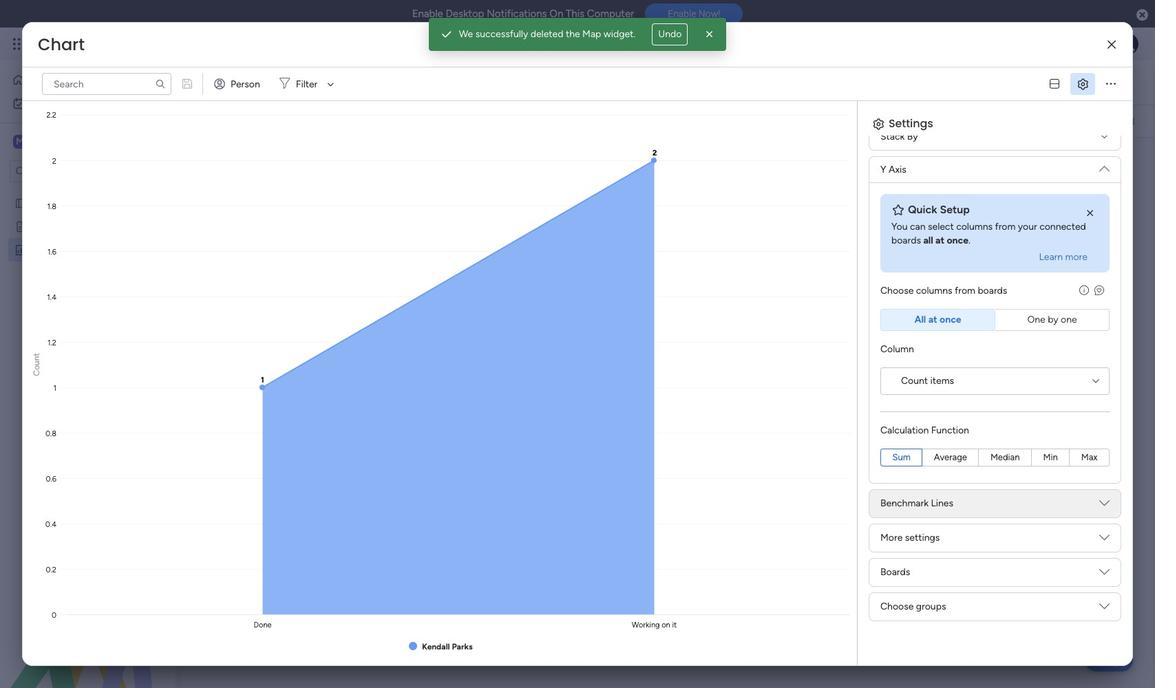 Task type: locate. For each thing, give the bounding box(es) containing it.
1 vertical spatial dapulse dropdown down arrow image
[[1100, 602, 1110, 617]]

0 horizontal spatial filter
[[296, 78, 318, 90]]

1 vertical spatial person button
[[578, 110, 637, 132]]

all at once
[[915, 314, 962, 326]]

workspace image
[[13, 134, 27, 149]]

once inside quick setup alert
[[947, 235, 969, 247]]

0 vertical spatial new
[[207, 67, 254, 98]]

New Dashboard field
[[204, 67, 384, 98]]

1 vertical spatial my
[[32, 197, 46, 209]]

list box
[[0, 188, 176, 447]]

0 vertical spatial once
[[947, 235, 969, 247]]

person button for filter popup button associated with filter dashboard by text search box inside the new dashboard banner
[[578, 110, 637, 132]]

from left your
[[996, 221, 1016, 233]]

alert containing we successfully deleted the map widget.
[[429, 18, 727, 51]]

columns inside you can select columns from your connected boards
[[957, 221, 993, 233]]

my for my work
[[32, 97, 45, 109]]

dapulse dropdown down arrow image
[[1100, 131, 1110, 146], [1100, 602, 1110, 617]]

person
[[231, 78, 260, 90], [600, 115, 629, 127]]

0 vertical spatial choose
[[881, 285, 914, 297]]

my left work
[[32, 97, 45, 109]]

1 horizontal spatial boards
[[978, 285, 1008, 297]]

choose left groups
[[881, 601, 914, 613]]

0 horizontal spatial filter button
[[274, 73, 339, 95]]

lines
[[931, 498, 954, 510]]

once down select
[[947, 235, 969, 247]]

2 dapulse dropdown down arrow image from the top
[[1100, 602, 1110, 617]]

0 vertical spatial columns
[[957, 221, 993, 233]]

one by one
[[1028, 314, 1078, 326]]

widget
[[244, 115, 274, 127]]

benchmark
[[881, 498, 929, 510]]

meeting
[[32, 220, 68, 232]]

person button down view button
[[578, 110, 637, 132]]

1 horizontal spatial chart field
[[211, 154, 254, 172]]

dapulse dropdown down arrow image up help
[[1100, 602, 1110, 617]]

1 vertical spatial filter button
[[643, 110, 708, 132]]

kendall parks image
[[1117, 33, 1139, 55]]

boards
[[881, 567, 911, 579]]

public board image
[[14, 196, 28, 209]]

from up all at once
[[955, 285, 976, 297]]

dapulse dropdown down arrow image for axis
[[1100, 158, 1110, 174]]

2 dapulse dropdown down arrow image from the top
[[1100, 498, 1110, 514]]

1 horizontal spatial filter button
[[643, 110, 708, 132]]

at inside quick setup alert
[[936, 235, 945, 247]]

1 connected board button
[[285, 110, 397, 132]]

dashboard up 1
[[259, 67, 380, 98]]

1 horizontal spatial new
[[207, 67, 254, 98]]

filter left arrow down icon
[[665, 115, 687, 127]]

board right 1
[[366, 115, 391, 127]]

1 vertical spatial columns
[[917, 285, 953, 297]]

0 vertical spatial boards
[[892, 235, 921, 247]]

more
[[1066, 251, 1088, 263]]

calculation function
[[881, 425, 970, 437]]

your
[[1019, 221, 1038, 233]]

boards inside you can select columns from your connected boards
[[892, 235, 921, 247]]

1 horizontal spatial from
[[996, 221, 1016, 233]]

v2 user feedback image
[[1095, 284, 1105, 298]]

0 vertical spatial person button
[[209, 73, 268, 95]]

filter button for filter dashboard by text search box inside the new dashboard banner
[[643, 110, 708, 132]]

1 horizontal spatial dashboard
[[259, 67, 380, 98]]

items
[[931, 375, 955, 387]]

enable inside button
[[668, 8, 697, 19]]

1 vertical spatial filter
[[665, 115, 687, 127]]

0 vertical spatial at
[[936, 235, 945, 247]]

1 vertical spatial connected
[[1040, 221, 1087, 233]]

one
[[1028, 314, 1046, 326]]

at for all
[[936, 235, 945, 247]]

share button
[[1044, 71, 1101, 93]]

on
[[550, 8, 564, 20]]

Chart field
[[34, 33, 88, 56], [211, 154, 254, 172]]

boards
[[892, 235, 921, 247], [978, 285, 1008, 297]]

all
[[915, 314, 927, 326]]

chart down add
[[215, 154, 251, 171]]

dapulse close image
[[1137, 8, 1149, 22]]

dashboard down the notes
[[55, 244, 101, 256]]

dapulse dropdown down arrow image for choose groups
[[1100, 602, 1110, 617]]

0 vertical spatial filter button
[[274, 73, 339, 95]]

person up add widget
[[231, 78, 260, 90]]

enable up undo
[[668, 8, 697, 19]]

connected inside you can select columns from your connected boards
[[1040, 221, 1087, 233]]

1 horizontal spatial person
[[600, 115, 629, 127]]

0 vertical spatial connected
[[317, 115, 363, 127]]

choose
[[881, 285, 914, 297], [881, 601, 914, 613]]

person inside new dashboard banner
[[600, 115, 629, 127]]

add widget button
[[199, 110, 280, 132]]

1 horizontal spatial enable
[[668, 8, 697, 19]]

1 vertical spatial once
[[940, 314, 962, 326]]

1 vertical spatial boards
[[978, 285, 1008, 297]]

None search field
[[42, 73, 171, 95], [411, 110, 540, 132], [411, 110, 540, 132]]

max
[[1082, 453, 1098, 463]]

columns up all at once
[[917, 285, 953, 297]]

my work
[[32, 97, 68, 109]]

filter
[[296, 78, 318, 90], [665, 115, 687, 127]]

0 horizontal spatial columns
[[917, 285, 953, 297]]

chart field up home
[[34, 33, 88, 56]]

1 vertical spatial new dashboard
[[32, 244, 101, 256]]

0 horizontal spatial boards
[[892, 235, 921, 247]]

0 horizontal spatial new dashboard
[[32, 244, 101, 256]]

workspace
[[58, 135, 113, 148]]

learn more link
[[1040, 251, 1088, 264]]

1 vertical spatial chart
[[215, 154, 251, 171]]

public dashboard image
[[14, 243, 28, 256]]

1 horizontal spatial connected
[[1040, 221, 1087, 233]]

my inside option
[[32, 97, 45, 109]]

chart up home
[[38, 33, 85, 56]]

y axis
[[881, 164, 907, 176]]

0 vertical spatial dapulse dropdown down arrow image
[[1100, 131, 1110, 146]]

0 horizontal spatial more dots image
[[638, 158, 648, 168]]

board right first
[[68, 197, 93, 209]]

calculation
[[881, 425, 929, 437]]

enable now! button
[[645, 4, 743, 24]]

close image
[[703, 28, 717, 41]]

choose up all at once button
[[881, 285, 914, 297]]

main
[[32, 135, 56, 148]]

column
[[881, 344, 915, 355]]

0 vertical spatial chart field
[[34, 33, 88, 56]]

person for filter popup button related to filter dashboard by text search box to the left
[[231, 78, 260, 90]]

chart
[[38, 33, 85, 56], [215, 154, 251, 171]]

0 vertical spatial dashboard
[[259, 67, 380, 98]]

select product image
[[12, 37, 26, 51]]

chart field down add
[[211, 154, 254, 172]]

boards down you
[[892, 235, 921, 247]]

undo
[[659, 28, 682, 40]]

2 choose from the top
[[881, 601, 914, 613]]

person button up add widget 'popup button'
[[209, 73, 268, 95]]

filter left arrow down image at the left top of the page
[[296, 78, 318, 90]]

once
[[947, 235, 969, 247], [940, 314, 962, 326]]

first
[[48, 197, 65, 209]]

enable
[[412, 8, 443, 20], [668, 8, 697, 19]]

0 vertical spatial from
[[996, 221, 1016, 233]]

1 vertical spatial chart field
[[211, 154, 254, 172]]

1 horizontal spatial chart
[[215, 154, 251, 171]]

setup
[[940, 203, 970, 216]]

filter button
[[274, 73, 339, 95], [643, 110, 708, 132]]

new up add
[[207, 67, 254, 98]]

1 dapulse dropdown down arrow image from the top
[[1100, 158, 1110, 174]]

axis
[[889, 164, 907, 176]]

0 vertical spatial filter
[[296, 78, 318, 90]]

3 dapulse dropdown down arrow image from the top
[[1100, 533, 1110, 548]]

stack by
[[881, 131, 919, 142]]

1 vertical spatial board
[[68, 197, 93, 209]]

0 vertical spatial my
[[32, 97, 45, 109]]

0 horizontal spatial new
[[32, 244, 53, 256]]

from
[[996, 221, 1016, 233], [955, 285, 976, 297]]

boards down you can select columns from your connected boards
[[978, 285, 1008, 297]]

add to favorites image
[[391, 75, 405, 89]]

connected
[[317, 115, 363, 127], [1040, 221, 1087, 233]]

0 vertical spatial chart
[[38, 33, 85, 56]]

now!
[[699, 8, 721, 19]]

choose for choose columns from boards
[[881, 285, 914, 297]]

new right public dashboard icon
[[32, 244, 53, 256]]

1 choose from the top
[[881, 285, 914, 297]]

list box containing my first board
[[0, 188, 176, 447]]

1 horizontal spatial board
[[366, 115, 391, 127]]

connected right 1
[[317, 115, 363, 127]]

alert
[[429, 18, 727, 51]]

filter button for filter dashboard by text search box to the left
[[274, 73, 339, 95]]

1 horizontal spatial more dots image
[[1107, 79, 1116, 89]]

more dots image
[[1107, 79, 1116, 89], [638, 158, 648, 168]]

0 vertical spatial board
[[366, 115, 391, 127]]

one
[[1061, 314, 1078, 326]]

1 vertical spatial at
[[929, 314, 938, 326]]

help button
[[1086, 649, 1134, 672]]

lottie animation image
[[0, 550, 176, 689]]

0 horizontal spatial board
[[68, 197, 93, 209]]

once down the choose columns from boards in the top right of the page
[[940, 314, 962, 326]]

dashboard inside new dashboard banner
[[259, 67, 380, 98]]

v2 info image
[[1080, 285, 1090, 297]]

all at once .
[[924, 235, 971, 247]]

monday
[[61, 36, 109, 52]]

option
[[0, 190, 176, 193]]

1 horizontal spatial new dashboard
[[207, 67, 380, 98]]

add widget
[[224, 115, 274, 127]]

enable for enable desktop notifications on this computer
[[412, 8, 443, 20]]

once for all at once .
[[947, 235, 969, 247]]

0 vertical spatial filter dashboard by text search field
[[42, 73, 171, 95]]

1 vertical spatial filter dashboard by text search field
[[411, 110, 540, 132]]

0 vertical spatial new dashboard
[[207, 67, 380, 98]]

1 vertical spatial dashboard
[[55, 244, 101, 256]]

0 horizontal spatial connected
[[317, 115, 363, 127]]

filter button up 1
[[274, 73, 339, 95]]

board for 1 connected board
[[366, 115, 391, 127]]

columns up . in the top right of the page
[[957, 221, 993, 233]]

0 vertical spatial more dots image
[[1107, 79, 1116, 89]]

once inside button
[[940, 314, 962, 326]]

my left first
[[32, 197, 46, 209]]

1 dapulse dropdown down arrow image from the top
[[1100, 131, 1110, 146]]

1 vertical spatial choose
[[881, 601, 914, 613]]

connected up "learn more"
[[1040, 221, 1087, 233]]

1 horizontal spatial filter dashboard by text search field
[[411, 110, 540, 132]]

1 vertical spatial person
[[600, 115, 629, 127]]

.
[[969, 235, 971, 247]]

0 horizontal spatial person button
[[209, 73, 268, 95]]

help
[[1097, 654, 1122, 668]]

enable left desktop
[[412, 8, 443, 20]]

0 horizontal spatial enable
[[412, 8, 443, 20]]

board inside popup button
[[366, 115, 391, 127]]

map
[[583, 28, 601, 40]]

y
[[881, 164, 887, 176]]

dapulse dropdown down arrow image
[[1100, 158, 1110, 174], [1100, 498, 1110, 514], [1100, 533, 1110, 548], [1100, 567, 1110, 583]]

search image
[[155, 79, 166, 90]]

columns
[[957, 221, 993, 233], [917, 285, 953, 297]]

choose columns from boards
[[881, 285, 1008, 297]]

0 horizontal spatial person
[[231, 78, 260, 90]]

new dashboard up 1
[[207, 67, 380, 98]]

new dashboard down meeting notes
[[32, 244, 101, 256]]

board
[[366, 115, 391, 127], [68, 197, 93, 209]]

person button
[[209, 73, 268, 95], [578, 110, 637, 132]]

dapulse dropdown down arrow image down share popup button at top
[[1100, 131, 1110, 146]]

Filter dashboard by text search field
[[42, 73, 171, 95], [411, 110, 540, 132]]

by
[[908, 131, 919, 142]]

0 vertical spatial person
[[231, 78, 260, 90]]

1 horizontal spatial person button
[[578, 110, 637, 132]]

1 vertical spatial from
[[955, 285, 976, 297]]

new dashboard
[[207, 67, 380, 98], [32, 244, 101, 256]]

person down view button
[[600, 115, 629, 127]]

at inside button
[[929, 314, 938, 326]]

1 vertical spatial more dots image
[[638, 158, 648, 168]]

1 horizontal spatial filter
[[665, 115, 687, 127]]

by
[[1048, 314, 1059, 326]]

filter button down view button
[[643, 110, 708, 132]]

my
[[32, 97, 45, 109], [32, 197, 46, 209]]

1 horizontal spatial columns
[[957, 221, 993, 233]]



Task type: describe. For each thing, give the bounding box(es) containing it.
add
[[224, 115, 242, 127]]

board for my first board
[[68, 197, 93, 209]]

arrow down image
[[691, 113, 708, 129]]

public board image
[[14, 220, 28, 233]]

1 vertical spatial new
[[32, 244, 53, 256]]

home
[[30, 74, 57, 85]]

close image
[[1084, 207, 1098, 220]]

median
[[991, 453, 1020, 463]]

notes
[[70, 220, 97, 232]]

settings
[[906, 532, 940, 544]]

groups
[[917, 601, 947, 613]]

all
[[924, 235, 934, 247]]

new dashboard banner
[[183, 61, 1156, 138]]

Search in workspace field
[[29, 164, 115, 179]]

m
[[16, 136, 24, 147]]

we
[[459, 28, 473, 40]]

notifications
[[487, 8, 547, 20]]

1 connected board
[[310, 115, 391, 127]]

filter dashboard by text search field inside new dashboard banner
[[411, 110, 540, 132]]

deleted
[[531, 28, 564, 40]]

new inside new dashboard banner
[[207, 67, 254, 98]]

the
[[566, 28, 580, 40]]

new dashboard inside banner
[[207, 67, 380, 98]]

v2 split view image
[[1050, 79, 1060, 89]]

share
[[1070, 76, 1094, 87]]

more settings
[[881, 532, 940, 544]]

quick
[[908, 203, 938, 216]]

home option
[[8, 69, 167, 91]]

view button
[[611, 72, 645, 94]]

person for filter popup button associated with filter dashboard by text search box inside the new dashboard banner
[[600, 115, 629, 127]]

home link
[[8, 69, 167, 91]]

filter inside new dashboard banner
[[665, 115, 687, 127]]

average
[[934, 453, 968, 463]]

enable for enable now!
[[668, 8, 697, 19]]

choose groups
[[881, 601, 947, 613]]

stack
[[881, 131, 905, 142]]

choose for choose groups
[[881, 601, 914, 613]]

you
[[892, 221, 908, 233]]

learn more
[[1040, 251, 1088, 263]]

once for all at once
[[940, 314, 962, 326]]

quick setup alert
[[881, 194, 1110, 273]]

sum
[[893, 453, 911, 463]]

all at once button
[[881, 309, 996, 331]]

count
[[902, 375, 929, 387]]

dapulse dropdown down arrow image for settings
[[1100, 533, 1110, 548]]

count items
[[902, 375, 955, 387]]

0 horizontal spatial from
[[955, 285, 976, 297]]

arrow down image
[[323, 76, 339, 92]]

settings
[[889, 116, 934, 132]]

widget.
[[604, 28, 636, 40]]

main workspace
[[32, 135, 113, 148]]

learn
[[1040, 251, 1064, 263]]

dapulse dropdown down arrow image for lines
[[1100, 498, 1110, 514]]

you can select columns from your connected boards
[[892, 221, 1087, 247]]

workspace selection element
[[13, 134, 115, 152]]

work
[[47, 97, 68, 109]]

0 horizontal spatial chart field
[[34, 33, 88, 56]]

my work link
[[8, 92, 167, 114]]

my for my first board
[[32, 197, 46, 209]]

desktop
[[446, 8, 485, 20]]

undo button
[[652, 23, 688, 45]]

view
[[617, 76, 639, 88]]

this
[[566, 8, 585, 20]]

enable now!
[[668, 8, 721, 19]]

benchmark lines
[[881, 498, 954, 510]]

at for all
[[929, 314, 938, 326]]

0 horizontal spatial chart
[[38, 33, 85, 56]]

meeting notes
[[32, 220, 97, 232]]

0 horizontal spatial dashboard
[[55, 244, 101, 256]]

person button for filter popup button related to filter dashboard by text search box to the left
[[209, 73, 268, 95]]

none search field search
[[42, 73, 171, 95]]

computer
[[587, 8, 634, 20]]

quick setup
[[908, 203, 970, 216]]

settings image
[[1123, 114, 1136, 128]]

my first board
[[32, 197, 93, 209]]

lottie animation element
[[0, 550, 176, 689]]

monday button
[[36, 26, 220, 62]]

dapulse dropdown down arrow image for stack by
[[1100, 131, 1110, 146]]

1
[[310, 115, 314, 127]]

dapulse x slim image
[[1108, 40, 1116, 50]]

4 dapulse dropdown down arrow image from the top
[[1100, 567, 1110, 583]]

we successfully deleted the map widget.
[[459, 28, 636, 40]]

my work option
[[8, 92, 167, 114]]

more
[[881, 532, 903, 544]]

select
[[928, 221, 954, 233]]

0 horizontal spatial filter dashboard by text search field
[[42, 73, 171, 95]]

min
[[1044, 453, 1058, 463]]

one by one button
[[996, 309, 1110, 331]]

from inside you can select columns from your connected boards
[[996, 221, 1016, 233]]

function
[[932, 425, 970, 437]]

connected inside popup button
[[317, 115, 363, 127]]

successfully
[[476, 28, 528, 40]]

enable desktop notifications on this computer
[[412, 8, 634, 20]]

can
[[911, 221, 926, 233]]



Task type: vqa. For each thing, say whether or not it's contained in the screenshot.
WORKSPACE in the top of the page
yes



